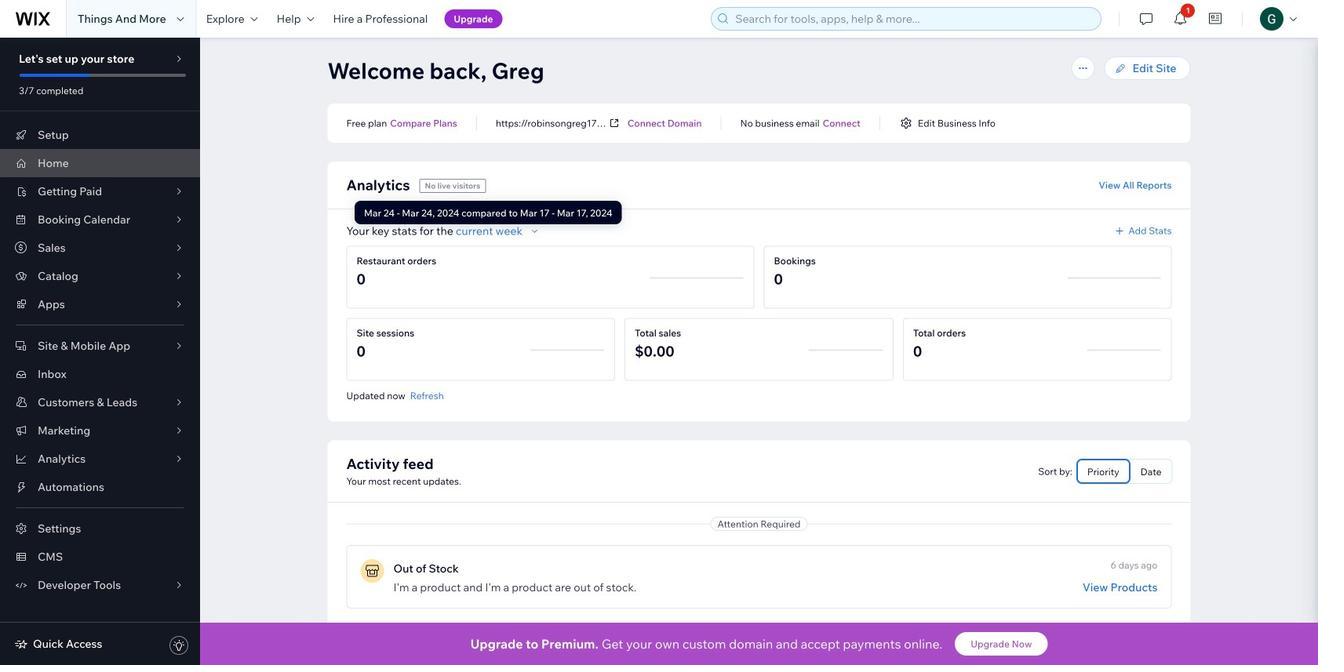 Task type: describe. For each thing, give the bounding box(es) containing it.
sidebar element
[[0, 38, 200, 666]]



Task type: vqa. For each thing, say whether or not it's contained in the screenshot.
Sidebar element
yes



Task type: locate. For each thing, give the bounding box(es) containing it.
Search for tools, apps, help & more... field
[[731, 8, 1097, 30]]



